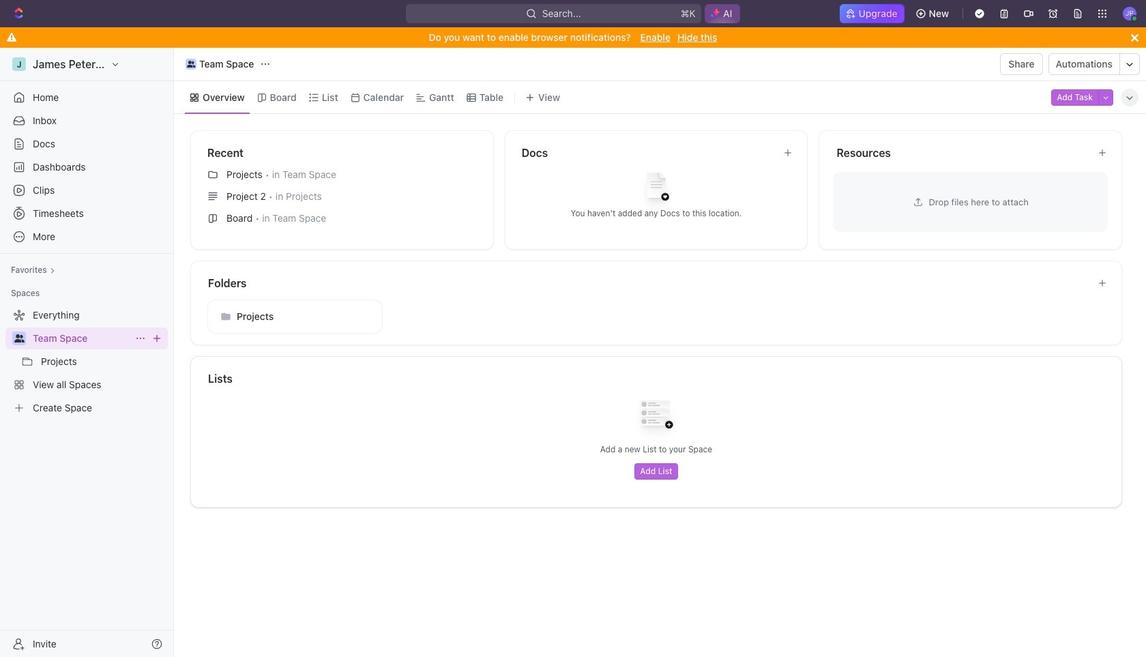 Task type: describe. For each thing, give the bounding box(es) containing it.
no most used docs image
[[629, 161, 684, 216]]

user group image inside tree
[[14, 334, 24, 343]]

no lists icon. image
[[629, 390, 684, 444]]

tree inside sidebar navigation
[[5, 304, 168, 419]]



Task type: vqa. For each thing, say whether or not it's contained in the screenshot.
Video for Zoomzone
no



Task type: locate. For each thing, give the bounding box(es) containing it.
1 horizontal spatial user group image
[[187, 61, 195, 68]]

0 vertical spatial user group image
[[187, 61, 195, 68]]

0 horizontal spatial user group image
[[14, 334, 24, 343]]

james peterson's workspace, , element
[[12, 57, 26, 71]]

user group image
[[187, 61, 195, 68], [14, 334, 24, 343]]

tree
[[5, 304, 168, 419]]

1 vertical spatial user group image
[[14, 334, 24, 343]]

sidebar navigation
[[0, 48, 177, 657]]



